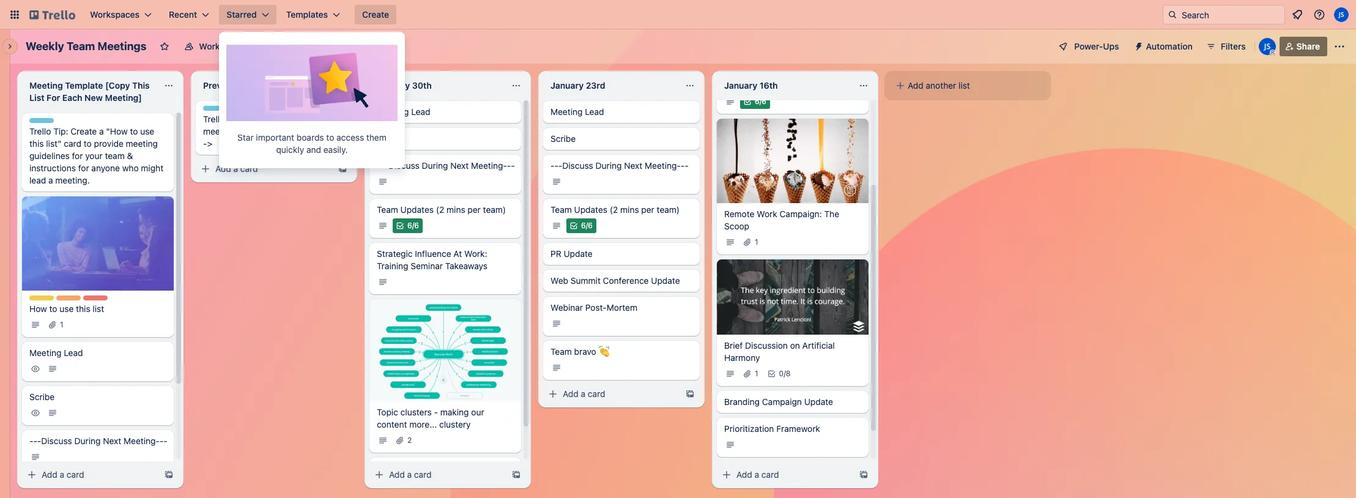 Task type: describe. For each thing, give the bounding box(es) containing it.
search image
[[1168, 10, 1178, 20]]

add a card for ---discuss during next meeting---
[[42, 469, 84, 480]]

artificial
[[803, 340, 835, 350]]

meeting lead link for january 23rd text field
[[543, 101, 700, 123]]

to right "how
[[130, 126, 138, 136]]

to up 'your' at the left top of the page
[[84, 138, 92, 149]]

2 horizontal spatial update
[[804, 396, 833, 407]]

1 for brief
[[755, 369, 758, 378]]

easily.
[[324, 144, 348, 155]]

add a card link for prioritization framework
[[717, 466, 854, 483]]

summit
[[571, 275, 601, 286]]

1 vertical spatial update
[[651, 275, 680, 286]]

clustery
[[439, 419, 471, 429]]

(2 for pr update 'link'
[[610, 204, 618, 215]]

add for strategic influence at work: training seminar takeaways link
[[389, 469, 405, 480]]

filters button
[[1203, 37, 1250, 56]]

framework
[[777, 423, 820, 433]]

the
[[824, 209, 840, 219]]

add a card link for strategic influence at work: training seminar takeaways
[[370, 466, 507, 483]]

"how
[[106, 126, 128, 136]]

filters
[[1221, 41, 1246, 51]]

team) for pr update 'link'
[[657, 204, 680, 215]]

January 30th text field
[[370, 76, 504, 95]]

6/6 inside 6/6 link
[[755, 97, 767, 106]]

power-ups
[[1075, 41, 1119, 51]]

discuss for january 30th text field 'scribe' link
[[389, 160, 420, 171]]

strategic influence at work: training seminar takeaways
[[377, 248, 488, 271]]

&
[[127, 151, 133, 161]]

meeting for january 30th text field's meeting lead link
[[377, 106, 409, 117]]

6/6 for 'scribe' link associated with january 23rd text field
[[581, 221, 593, 230]]

list inside trello tip: after you finish a meeting, drag the meeting list here. ->
[[310, 126, 321, 136]]

scribe link for january 30th text field
[[370, 128, 521, 150]]

create from template… image for january 16th text field
[[859, 470, 869, 480]]

0 horizontal spatial meeting-
[[124, 435, 160, 446]]

trello tip: create a "how to use this list" card to provide meeting guidelines for your team & instructions for anyone who might lead a meeting. link
[[22, 113, 174, 192]]

webinar post-mortem
[[551, 302, 638, 313]]

lead for meeting lead link for january 23rd text field
[[585, 106, 604, 117]]

drag
[[240, 126, 258, 136]]

workspace visible button
[[177, 37, 280, 56]]

our
[[471, 407, 484, 417]]

sm image inside meeting lead link
[[29, 363, 42, 375]]

0/8
[[779, 369, 791, 378]]

sm image inside strategic influence at work: training seminar takeaways link
[[377, 276, 389, 288]]

add for pr update 'link'
[[563, 389, 579, 399]]

mortem
[[607, 302, 638, 313]]

card for 6/6 link
[[762, 469, 779, 480]]

brief
[[724, 340, 743, 350]]

making
[[440, 407, 469, 417]]

boards
[[297, 132, 324, 143]]

a inside trello tip: after you finish a meeting, drag the meeting list here. ->
[[306, 114, 311, 124]]

0 horizontal spatial discuss
[[41, 435, 72, 446]]

important
[[256, 132, 294, 143]]

your
[[85, 151, 103, 161]]

templates button
[[279, 5, 348, 24]]

finish
[[283, 114, 304, 124]]

weekly
[[26, 40, 64, 53]]

updates for pr update 'link'
[[574, 204, 608, 215]]

star or unstar board image
[[160, 42, 170, 51]]

automation button
[[1129, 37, 1200, 56]]

add a card for strategic influence at work: training seminar takeaways
[[389, 469, 432, 480]]

create inside button
[[362, 9, 389, 20]]

per for january 30th text field 'scribe' link ---discuss during next meeting--- link
[[468, 204, 481, 215]]

card for meeting lead link for january 23rd text field
[[588, 389, 605, 399]]

webinar
[[551, 302, 583, 313]]

how to use this list
[[29, 303, 104, 314]]

clusters
[[401, 407, 432, 417]]

lead
[[29, 175, 46, 185]]

seminar
[[411, 261, 443, 271]]

meeting lead link for january 30th text field
[[370, 101, 521, 123]]

access
[[337, 132, 364, 143]]

Meeting Template [Copy This List For Each New Meeting] text field
[[22, 76, 157, 108]]

pr update link
[[543, 243, 700, 265]]

tip: for after
[[227, 114, 242, 124]]

webinar post-mortem link
[[543, 297, 700, 336]]

you
[[266, 114, 280, 124]]

star important boards to access them quickly and easily.
[[237, 132, 387, 155]]

meeting,
[[203, 126, 238, 136]]

the
[[260, 126, 273, 136]]

post-
[[585, 302, 607, 313]]

jacob simon (jacobsimon16) image
[[1334, 7, 1349, 22]]

2
[[407, 435, 412, 445]]

create from template… image for january 23rd text field
[[685, 389, 695, 399]]

automation
[[1146, 41, 1193, 51]]

0 horizontal spatial next
[[103, 435, 121, 446]]

strategic influence at work: training seminar takeaways link
[[370, 243, 521, 294]]

weekly team meetings
[[26, 40, 146, 53]]

0 horizontal spatial ---discuss during next meeting---
[[29, 435, 168, 446]]

meeting.
[[55, 175, 90, 185]]

sm image inside the team bravo 👏 link
[[551, 362, 563, 374]]

here.
[[324, 126, 344, 136]]

sm image inside 6/6 link
[[742, 95, 754, 108]]

star
[[237, 132, 254, 143]]

to right how
[[49, 303, 57, 314]]

January 23rd text field
[[543, 76, 678, 95]]

training
[[377, 261, 408, 271]]

0 horizontal spatial meeting lead link
[[22, 342, 174, 381]]

provide
[[94, 138, 123, 149]]

(2 for strategic influence at work: training seminar takeaways link
[[436, 204, 444, 215]]

instructions
[[29, 163, 76, 173]]

prioritization framework link
[[717, 418, 869, 457]]

trello tip: create a "how to use this list" card to provide meeting guidelines for your team & instructions for anyone who might lead a meeting.
[[29, 126, 163, 185]]

6/6 for january 30th text field 'scribe' link
[[407, 221, 419, 230]]

guidelines
[[29, 151, 70, 161]]

Board name text field
[[20, 37, 153, 56]]

2 vertical spatial list
[[93, 303, 104, 314]]

January 16th text field
[[717, 76, 852, 95]]

discuss for 'scribe' link associated with january 23rd text field
[[562, 160, 593, 171]]

0 notifications image
[[1290, 7, 1305, 22]]

workspace
[[199, 41, 244, 51]]

pr
[[551, 248, 562, 259]]

trello for trello tip: after you finish a meeting, drag the meeting list here. ->
[[203, 114, 225, 124]]

starred
[[227, 9, 257, 20]]

topic
[[377, 407, 398, 417]]

scoop
[[724, 221, 750, 231]]

how
[[29, 303, 47, 314]]

create from template… image
[[511, 470, 521, 480]]

ups
[[1103, 41, 1119, 51]]

0 horizontal spatial lead
[[64, 347, 83, 358]]

sm image inside 6/6 link
[[724, 95, 737, 108]]

updates for strategic influence at work: training seminar takeaways link
[[401, 204, 434, 215]]

meeting inside the trello tip: create a "how to use this list" card to provide meeting guidelines for your team & instructions for anyone who might lead a meeting.
[[126, 138, 158, 149]]

card for january 30th text field's meeting lead link
[[414, 469, 432, 480]]

meeting inside trello tip: after you finish a meeting, drag the meeting list here. ->
[[275, 126, 307, 136]]

list"
[[46, 138, 62, 149]]

add for the prioritization framework link
[[737, 469, 752, 480]]

create inside the trello tip: create a "how to use this list" card to provide meeting guidelines for your team & instructions for anyone who might lead a meeting.
[[71, 126, 97, 136]]

0 vertical spatial list
[[959, 80, 970, 91]]

during for 'scribe' link associated with january 23rd text field
[[596, 160, 622, 171]]

branding campaign update link
[[717, 391, 869, 413]]

meeting- for january 30th text field 'scribe' link
[[471, 160, 507, 171]]

- inside trello tip: after you finish a meeting, drag the meeting list here. ->
[[203, 138, 207, 149]]

prioritization
[[724, 423, 774, 433]]

pr update
[[551, 248, 593, 259]]

quickly
[[276, 144, 304, 155]]

anyone
[[91, 163, 120, 173]]

might
[[141, 163, 163, 173]]

at
[[454, 248, 462, 259]]

1 vertical spatial for
[[78, 163, 89, 173]]

use inside the trello tip: create a "how to use this list" card to provide meeting guidelines for your team & instructions for anyone who might lead a meeting.
[[140, 126, 154, 136]]

👏
[[599, 346, 610, 357]]

mins for january 30th text field 'scribe' link ---discuss during next meeting--- link
[[447, 204, 465, 215]]

card inside the trello tip: create a "how to use this list" card to provide meeting guidelines for your team & instructions for anyone who might lead a meeting.
[[64, 138, 81, 149]]

to inside star important boards to access them quickly and easily.
[[326, 132, 334, 143]]



Task type: vqa. For each thing, say whether or not it's contained in the screenshot.
the left the Christina Overa (christinaovera) Icon
no



Task type: locate. For each thing, give the bounding box(es) containing it.
0 vertical spatial trello
[[203, 114, 225, 124]]

0 horizontal spatial updates
[[401, 204, 434, 215]]

tip: up meeting,
[[227, 114, 242, 124]]

mins
[[447, 204, 465, 215], [620, 204, 639, 215]]

1 vertical spatial create
[[71, 126, 97, 136]]

open information menu image
[[1314, 9, 1326, 21]]

card for "trello tip: create a "how to use this list" card to provide meeting guidelines for your team & instructions for anyone who might lead a meeting." link
[[67, 469, 84, 480]]

add another list link
[[890, 76, 1046, 95]]

1 horizontal spatial meeting-
[[471, 160, 507, 171]]

1 team) from the left
[[483, 204, 506, 215]]

2 horizontal spatial meeting lead
[[551, 106, 604, 117]]

team updates (2 mins per team) up influence
[[377, 204, 506, 215]]

2 horizontal spatial ---discuss during next meeting--- link
[[543, 155, 700, 194]]

share button
[[1280, 37, 1328, 56]]

(2 up pr update 'link'
[[610, 204, 618, 215]]

1
[[755, 237, 758, 247], [60, 320, 63, 329], [755, 369, 758, 378]]

2 horizontal spatial scribe
[[551, 133, 576, 144]]

them
[[366, 132, 387, 143]]

1 horizontal spatial use
[[140, 126, 154, 136]]

a
[[306, 114, 311, 124], [99, 126, 104, 136], [233, 163, 238, 174], [48, 175, 53, 185], [581, 389, 586, 399], [60, 469, 64, 480], [407, 469, 412, 480], [755, 469, 759, 480]]

meeting
[[377, 106, 409, 117], [551, 106, 583, 117], [29, 347, 61, 358]]

2 horizontal spatial next
[[624, 160, 643, 171]]

2 horizontal spatial meeting-
[[645, 160, 681, 171]]

influence
[[415, 248, 451, 259]]

starred button
[[219, 5, 276, 24]]

1 per from the left
[[468, 204, 481, 215]]

meeting-
[[471, 160, 507, 171], [645, 160, 681, 171], [124, 435, 160, 446]]

to up 'easily.'
[[326, 132, 334, 143]]

scribe for january 30th text field 'scribe' link
[[377, 133, 402, 144]]

0 horizontal spatial scribe link
[[22, 386, 174, 425]]

1 horizontal spatial tip:
[[227, 114, 242, 124]]

list right the another
[[959, 80, 970, 91]]

work
[[757, 209, 777, 219]]

scribe link for january 23rd text field
[[543, 128, 700, 150]]

update
[[564, 248, 593, 259], [651, 275, 680, 286], [804, 396, 833, 407]]

0 horizontal spatial mins
[[447, 204, 465, 215]]

1 horizontal spatial ---discuss during next meeting--- link
[[370, 155, 521, 194]]

recent
[[169, 9, 197, 20]]

1 horizontal spatial next
[[450, 160, 469, 171]]

lead down how to use this list on the bottom left
[[64, 347, 83, 358]]

1 for remote
[[755, 237, 758, 247]]

1 horizontal spatial scribe link
[[370, 128, 521, 150]]

0 horizontal spatial meeting
[[126, 138, 158, 149]]

trello up meeting,
[[203, 114, 225, 124]]

jacob simon (jacobsimon16) image
[[1259, 38, 1276, 55]]

1 horizontal spatial meeting lead
[[377, 106, 430, 117]]

this left list"
[[29, 138, 44, 149]]

1 horizontal spatial create
[[362, 9, 389, 20]]

customize views image
[[340, 40, 353, 53]]

on
[[790, 340, 800, 350]]

0 horizontal spatial 6/6
[[407, 221, 419, 230]]

2 horizontal spatial scribe link
[[543, 128, 700, 150]]

campaign:
[[780, 209, 822, 219]]

2 (2 from the left
[[610, 204, 618, 215]]

team right weekly
[[67, 40, 95, 53]]

0 vertical spatial tip:
[[227, 114, 242, 124]]

team updates (2 mins per team) for pr update 'link'
[[551, 204, 680, 215]]

6/6 up strategic
[[407, 221, 419, 230]]

update inside 'link'
[[564, 248, 593, 259]]

remote work campaign: the scoop
[[724, 209, 840, 231]]

for down 'your' at the left top of the page
[[78, 163, 89, 173]]

(2
[[436, 204, 444, 215], [610, 204, 618, 215]]

Previous Meetings ---> text field
[[196, 76, 330, 95]]

1 mins from the left
[[447, 204, 465, 215]]

1 vertical spatial meeting
[[126, 138, 158, 149]]

card for the trello tip: after you finish a meeting, drag the meeting list here. -> link
[[240, 163, 258, 174]]

0 vertical spatial 1
[[755, 237, 758, 247]]

add a card link for ---discuss during next meeting---
[[22, 466, 159, 483]]

1 team updates (2 mins per team) from the left
[[377, 204, 506, 215]]

trello
[[203, 114, 225, 124], [29, 126, 51, 136]]

meeting lead down january 23rd text field
[[551, 106, 604, 117]]

show menu image
[[1334, 40, 1346, 53]]

0 vertical spatial use
[[140, 126, 154, 136]]

1 horizontal spatial mins
[[620, 204, 639, 215]]

work:
[[464, 248, 487, 259]]

0 horizontal spatial meeting
[[29, 347, 61, 358]]

1 horizontal spatial during
[[422, 160, 448, 171]]

meeting- for 'scribe' link associated with january 23rd text field
[[645, 160, 681, 171]]

create from template… image for previous meetings ---> text field
[[338, 164, 348, 174]]

per up pr update 'link'
[[641, 204, 655, 215]]

1 horizontal spatial (2
[[610, 204, 618, 215]]

0 horizontal spatial create
[[71, 126, 97, 136]]

add a card for prioritization framework
[[737, 469, 779, 480]]

updates
[[401, 204, 434, 215], [574, 204, 608, 215]]

2 mins from the left
[[620, 204, 639, 215]]

0 horizontal spatial team updates (2 mins per team)
[[377, 204, 506, 215]]

list left here.
[[310, 126, 321, 136]]

scribe for 'scribe' link associated with january 23rd text field
[[551, 133, 576, 144]]

2 team updates (2 mins per team) from the left
[[551, 204, 680, 215]]

0 horizontal spatial use
[[60, 303, 74, 314]]

trello up list"
[[29, 126, 51, 136]]

Search field
[[1178, 6, 1285, 24]]

mins up pr update 'link'
[[620, 204, 639, 215]]

meeting lead up them
[[377, 106, 430, 117]]

0 vertical spatial for
[[72, 151, 83, 161]]

during
[[422, 160, 448, 171], [596, 160, 622, 171], [74, 435, 101, 446]]

6/6 up pr update on the left of the page
[[581, 221, 593, 230]]

card
[[64, 138, 81, 149], [240, 163, 258, 174], [588, 389, 605, 399], [67, 469, 84, 480], [414, 469, 432, 480], [762, 469, 779, 480]]

list
[[959, 80, 970, 91], [310, 126, 321, 136], [93, 303, 104, 314]]

tip:
[[227, 114, 242, 124], [53, 126, 68, 136]]

0 vertical spatial create
[[362, 9, 389, 20]]

lead down january 30th text field
[[411, 106, 430, 117]]

create from template… image
[[338, 164, 348, 174], [685, 389, 695, 399], [164, 470, 174, 480], [859, 470, 869, 480]]

1 down how to use this list on the bottom left
[[60, 320, 63, 329]]

team up pr
[[551, 204, 572, 215]]

1 horizontal spatial updates
[[574, 204, 608, 215]]

team) for strategic influence at work: training seminar takeaways link
[[483, 204, 506, 215]]

meeting down how
[[29, 347, 61, 358]]

tip: inside trello tip: after you finish a meeting, drag the meeting list here. ->
[[227, 114, 242, 124]]

---discuss during next meeting--- link for january 30th text field 'scribe' link
[[370, 155, 521, 194]]

tip: for create
[[53, 126, 68, 136]]

lead for january 30th text field's meeting lead link
[[411, 106, 430, 117]]

discussion
[[745, 340, 788, 350]]

2 per from the left
[[641, 204, 655, 215]]

1 vertical spatial use
[[60, 303, 74, 314]]

meetings
[[98, 40, 146, 53]]

lead down january 23rd text field
[[585, 106, 604, 117]]

0 horizontal spatial trello
[[29, 126, 51, 136]]

0 horizontal spatial during
[[74, 435, 101, 446]]

who
[[122, 163, 139, 173]]

2 team) from the left
[[657, 204, 680, 215]]

sm image inside meeting lead link
[[46, 363, 59, 375]]

create from template… image for meeting template [copy this list for each new meeting] text box
[[164, 470, 174, 480]]

use right how
[[60, 303, 74, 314]]

topic clusters - making our content more... clustery
[[377, 407, 484, 429]]

strategic
[[377, 248, 413, 259]]

2 horizontal spatial meeting lead link
[[543, 101, 700, 123]]

meeting up &
[[126, 138, 158, 149]]

tip: inside the trello tip: create a "how to use this list" card to provide meeting guidelines for your team & instructions for anyone who might lead a meeting.
[[53, 126, 68, 136]]

add
[[908, 80, 924, 91], [215, 163, 231, 174], [563, 389, 579, 399], [42, 469, 57, 480], [389, 469, 405, 480], [737, 469, 752, 480]]

team
[[67, 40, 95, 53], [377, 204, 398, 215], [551, 204, 572, 215], [551, 346, 572, 357]]

sm image inside the prioritization framework link
[[724, 438, 737, 451]]

mins for ---discuss during next meeting--- link corresponding to 'scribe' link associated with january 23rd text field
[[620, 204, 639, 215]]

2 horizontal spatial 6/6
[[755, 97, 767, 106]]

0 vertical spatial this
[[29, 138, 44, 149]]

0 horizontal spatial meeting lead
[[29, 347, 83, 358]]

---discuss during next meeting--- link for 'scribe' link associated with january 23rd text field
[[543, 155, 700, 194]]

add for the left ---discuss during next meeting--- link
[[42, 469, 57, 480]]

scribe link
[[370, 128, 521, 150], [543, 128, 700, 150], [22, 386, 174, 425]]

1 horizontal spatial update
[[651, 275, 680, 286]]

next
[[450, 160, 469, 171], [624, 160, 643, 171], [103, 435, 121, 446]]

>
[[207, 138, 212, 149]]

branding campaign update
[[724, 396, 833, 407]]

campaign
[[762, 396, 802, 407]]

sm image inside add another list link
[[894, 80, 907, 92]]

1 horizontal spatial list
[[310, 126, 321, 136]]

use right "how
[[140, 126, 154, 136]]

1 horizontal spatial ---discuss during next meeting---
[[377, 160, 515, 171]]

meeting for meeting lead link for january 23rd text field
[[551, 106, 583, 117]]

templates
[[286, 9, 328, 20]]

workspaces button
[[83, 5, 159, 24]]

during for january 30th text field 'scribe' link
[[422, 160, 448, 171]]

2 vertical spatial update
[[804, 396, 833, 407]]

meeting lead for january 30th text field's meeting lead link
[[377, 106, 430, 117]]

meeting lead down how to use this list on the bottom left
[[29, 347, 83, 358]]

1 vertical spatial list
[[310, 126, 321, 136]]

updates up pr update on the left of the page
[[574, 204, 608, 215]]

1 horizontal spatial team updates (2 mins per team)
[[551, 204, 680, 215]]

sm image inside 'scribe' link
[[46, 407, 59, 419]]

visible
[[246, 41, 272, 51]]

1 down work
[[755, 237, 758, 247]]

workspace visible
[[199, 41, 272, 51]]

prioritization framework
[[724, 423, 820, 433]]

0 horizontal spatial ---discuss during next meeting--- link
[[22, 430, 174, 469]]

0 horizontal spatial team)
[[483, 204, 506, 215]]

1 horizontal spatial team)
[[657, 204, 680, 215]]

this right how
[[76, 303, 90, 314]]

next for january 30th text field 'scribe' link
[[450, 160, 469, 171]]

workspaces
[[90, 9, 140, 20]]

primary element
[[0, 0, 1356, 29]]

1 horizontal spatial meeting
[[377, 106, 409, 117]]

power-
[[1075, 41, 1103, 51]]

1 updates from the left
[[401, 204, 434, 215]]

6/6 down january 16th text field
[[755, 97, 767, 106]]

0 vertical spatial meeting
[[275, 126, 307, 136]]

2 horizontal spatial during
[[596, 160, 622, 171]]

(2 up influence
[[436, 204, 444, 215]]

0 horizontal spatial tip:
[[53, 126, 68, 136]]

to
[[130, 126, 138, 136], [326, 132, 334, 143], [84, 138, 92, 149], [49, 303, 57, 314]]

update right the conference
[[651, 275, 680, 286]]

this
[[29, 138, 44, 149], [76, 303, 90, 314]]

per for ---discuss during next meeting--- link corresponding to 'scribe' link associated with january 23rd text field
[[641, 204, 655, 215]]

add another list
[[908, 80, 970, 91]]

meeting lead for meeting lead link for january 23rd text field
[[551, 106, 604, 117]]

web summit conference update
[[551, 275, 680, 286]]

starred board image
[[226, 39, 398, 121]]

scribe
[[377, 133, 402, 144], [551, 133, 576, 144], [29, 391, 55, 402]]

1 horizontal spatial scribe
[[377, 133, 402, 144]]

create button
[[355, 5, 397, 24]]

team updates (2 mins per team)
[[377, 204, 506, 215], [551, 204, 680, 215]]

6/6
[[755, 97, 767, 106], [407, 221, 419, 230], [581, 221, 593, 230]]

team inside board name text box
[[67, 40, 95, 53]]

list right how
[[93, 303, 104, 314]]

1 down harmony
[[755, 369, 758, 378]]

0 horizontal spatial update
[[564, 248, 593, 259]]

-
[[203, 138, 207, 149], [377, 160, 381, 171], [381, 160, 385, 171], [385, 160, 389, 171], [507, 160, 511, 171], [511, 160, 515, 171], [551, 160, 555, 171], [555, 160, 559, 171], [559, 160, 562, 171], [681, 160, 685, 171], [685, 160, 689, 171], [434, 407, 438, 417], [29, 435, 33, 446], [33, 435, 37, 446], [37, 435, 41, 446], [160, 435, 164, 446], [164, 435, 168, 446]]

0 horizontal spatial scribe
[[29, 391, 55, 402]]

1 horizontal spatial 6/6
[[581, 221, 593, 230]]

sm image inside webinar post-mortem link
[[551, 318, 563, 330]]

1 vertical spatial this
[[76, 303, 90, 314]]

brief discussion on artificial harmony
[[724, 340, 835, 363]]

and
[[306, 144, 321, 155]]

0 horizontal spatial list
[[93, 303, 104, 314]]

board link
[[282, 37, 334, 56]]

power-ups button
[[1050, 37, 1127, 56]]

sm image
[[1129, 37, 1146, 54], [724, 95, 737, 108], [199, 163, 212, 175], [551, 176, 563, 188], [394, 220, 406, 232], [551, 318, 563, 330], [29, 318, 42, 331], [551, 362, 563, 374], [46, 363, 59, 375], [724, 367, 737, 380], [29, 407, 42, 419], [724, 438, 737, 451]]

lead
[[411, 106, 430, 117], [585, 106, 604, 117], [64, 347, 83, 358]]

trello tip: after you finish a meeting, drag the meeting list here. ->
[[203, 114, 344, 149]]

trello inside trello tip: after you finish a meeting, drag the meeting list here. ->
[[203, 114, 225, 124]]

1 (2 from the left
[[436, 204, 444, 215]]

web summit conference update link
[[543, 270, 700, 292]]

0 vertical spatial update
[[564, 248, 593, 259]]

1 horizontal spatial discuss
[[389, 160, 420, 171]]

mins up at
[[447, 204, 465, 215]]

6/6 link
[[717, 75, 869, 114]]

1 horizontal spatial meeting
[[275, 126, 307, 136]]

1 horizontal spatial meeting lead link
[[370, 101, 521, 123]]

team updates (2 mins per team) up pr update 'link'
[[551, 204, 680, 215]]

share
[[1297, 41, 1320, 51]]

1 horizontal spatial per
[[641, 204, 655, 215]]

this inside the trello tip: create a "how to use this list" card to provide meeting guidelines for your team & instructions for anyone who might lead a meeting.
[[29, 138, 44, 149]]

1 horizontal spatial this
[[76, 303, 90, 314]]

update up framework
[[804, 396, 833, 407]]

back to home image
[[29, 5, 75, 24]]

next for 'scribe' link associated with january 23rd text field
[[624, 160, 643, 171]]

trello for trello tip: create a "how to use this list" card to provide meeting guidelines for your team & instructions for anyone who might lead a meeting.
[[29, 126, 51, 136]]

update right pr
[[564, 248, 593, 259]]

for
[[72, 151, 83, 161], [78, 163, 89, 173]]

for left 'your' at the left top of the page
[[72, 151, 83, 161]]

sm image inside 'automation' button
[[1129, 37, 1146, 54]]

0 horizontal spatial this
[[29, 138, 44, 149]]

trello tip: after you finish a meeting, drag the meeting list here. -> link
[[196, 101, 352, 155]]

2 horizontal spatial list
[[959, 80, 970, 91]]

1 vertical spatial trello
[[29, 126, 51, 136]]

team
[[105, 151, 125, 161]]

sm image
[[894, 80, 907, 92], [742, 95, 754, 108], [377, 176, 389, 188], [377, 220, 389, 232], [551, 220, 563, 232], [568, 220, 580, 232], [724, 236, 737, 248], [742, 236, 754, 248], [377, 276, 389, 288], [46, 318, 59, 331], [29, 363, 42, 375], [742, 367, 754, 380], [766, 367, 778, 380], [547, 388, 559, 400], [46, 407, 59, 419], [377, 434, 389, 446], [394, 434, 406, 446], [29, 451, 42, 463], [26, 469, 38, 481], [373, 469, 385, 481], [721, 469, 733, 481]]

1 horizontal spatial trello
[[203, 114, 225, 124]]

2 horizontal spatial discuss
[[562, 160, 593, 171]]

1 horizontal spatial lead
[[411, 106, 430, 117]]

2 horizontal spatial meeting
[[551, 106, 583, 117]]

meeting up them
[[377, 106, 409, 117]]

1 vertical spatial 1
[[60, 320, 63, 329]]

2 horizontal spatial ---discuss during next meeting---
[[551, 160, 689, 171]]

team updates (2 mins per team) for strategic influence at work: training seminar takeaways link
[[377, 204, 506, 215]]

1 vertical spatial tip:
[[53, 126, 68, 136]]

this member is an admin of this board. image
[[1270, 50, 1275, 55]]

2 horizontal spatial lead
[[585, 106, 604, 117]]

2 vertical spatial 1
[[755, 369, 758, 378]]

recent button
[[162, 5, 217, 24]]

0 horizontal spatial per
[[468, 204, 481, 215]]

trello inside the trello tip: create a "how to use this list" card to provide meeting guidelines for your team & instructions for anyone who might lead a meeting.
[[29, 126, 51, 136]]

---discuss during next meeting--- for january 30th text field 'scribe' link
[[377, 160, 515, 171]]

add a card link
[[196, 160, 333, 177], [543, 385, 680, 403], [22, 466, 159, 483], [370, 466, 507, 483], [717, 466, 854, 483]]

remote
[[724, 209, 755, 219]]

- inside topic clusters - making our content more... clustery
[[434, 407, 438, 417]]

updates up influence
[[401, 204, 434, 215]]

meeting down january 23rd text field
[[551, 106, 583, 117]]

---discuss during next meeting--- for 'scribe' link associated with january 23rd text field
[[551, 160, 689, 171]]

team left bravo
[[551, 346, 572, 357]]

team up strategic
[[377, 204, 398, 215]]

add a card
[[215, 163, 258, 174], [563, 389, 605, 399], [42, 469, 84, 480], [389, 469, 432, 480], [737, 469, 779, 480]]

0 horizontal spatial (2
[[436, 204, 444, 215]]

bravo
[[574, 346, 596, 357]]

tip: up list"
[[53, 126, 68, 136]]

per up work: at left
[[468, 204, 481, 215]]

meeting down finish
[[275, 126, 307, 136]]

2 updates from the left
[[574, 204, 608, 215]]

per
[[468, 204, 481, 215], [641, 204, 655, 215]]



